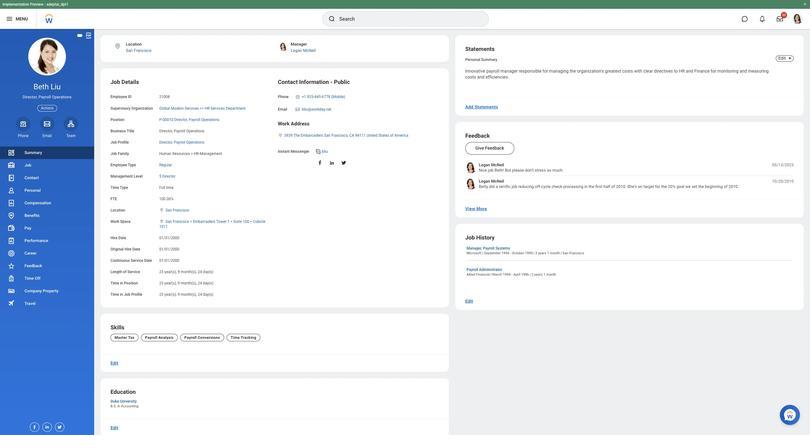 Task type: locate. For each thing, give the bounding box(es) containing it.
hire date element
[[159, 232, 179, 240]]

1 vertical spatial personal
[[25, 188, 41, 193]]

day(s) inside length of service element
[[203, 270, 214, 274]]

payroll analysis button
[[141, 334, 178, 341]]

actions
[[41, 106, 54, 110]]

location image for location
[[159, 208, 164, 212]]

mcneil down manager
[[303, 48, 316, 53]]

1 vertical spatial twitter image
[[55, 423, 62, 430]]

3 day(s) from the top
[[203, 292, 214, 297]]

2 24 from the top
[[198, 281, 202, 285]]

phone inside phone beth liu element
[[18, 134, 29, 138]]

ca
[[350, 133, 355, 138]]

1 vertical spatial employee
[[111, 163, 127, 167]]

phone image inside popup button
[[19, 120, 28, 128]]

-
[[44, 2, 46, 7], [331, 79, 333, 85], [511, 251, 512, 255], [512, 273, 513, 277]]

9 up time in job profile element at the left of page
[[178, 281, 180, 285]]

view more
[[466, 206, 488, 211]]

personal summary element
[[466, 56, 498, 62]]

1 vertical spatial feedback
[[486, 145, 505, 150]]

1 vertical spatial location
[[111, 208, 125, 213]]

3 23 year(s), 9 month(s), 24 day(s) from the top
[[159, 292, 214, 297]]

0 horizontal spatial 1
[[228, 219, 230, 224]]

work inside job details group
[[111, 219, 119, 224]]

job right job image
[[25, 163, 31, 168]]

feedback right give
[[486, 145, 505, 150]]

0 horizontal spatial email
[[42, 134, 52, 138]]

email beth liu element
[[40, 133, 54, 138]]

day(s) up time in job profile element at the left of page
[[203, 281, 214, 285]]

edit for skills
[[111, 361, 119, 366]]

1 horizontal spatial list
[[466, 162, 795, 189]]

innovative
[[466, 69, 486, 74]]

2 month(s), from the top
[[181, 281, 197, 285]]

profile up family on the left top of page
[[118, 140, 129, 145]]

and left measuring
[[740, 69, 748, 74]]

edit left the caret down icon
[[779, 56, 787, 61]]

director, down beth
[[23, 95, 38, 99]]

regular link
[[159, 162, 172, 167]]

twitter image
[[341, 160, 347, 166], [55, 423, 62, 430]]

2 employee's photo (logan mcneil) image from the top
[[466, 178, 477, 189]]

2 services from the left
[[211, 106, 225, 111]]

1 vertical spatial years
[[535, 273, 543, 277]]

1 vertical spatial 1996
[[522, 273, 530, 277]]

0 vertical spatial month(s),
[[181, 270, 197, 274]]

director, payroll operations up resources
[[159, 140, 205, 145]]

year(s), inside the time in position element
[[165, 281, 177, 285]]

of right the beginning in the right top of the page
[[725, 184, 728, 189]]

of right the half
[[612, 184, 616, 189]]

2
[[532, 273, 534, 277]]

san inside san francisco > embarcadero tower 1 > suite 100 > cubicle 1011
[[166, 219, 172, 224]]

0 vertical spatial 1996
[[502, 251, 510, 255]]

navigation pane region
[[0, 29, 94, 435]]

director, payroll operations down beth liu
[[23, 95, 72, 99]]

managing
[[550, 69, 569, 74]]

1 horizontal spatial personal
[[466, 58, 481, 62]]

contact
[[278, 79, 298, 85], [25, 175, 39, 180]]

in for accounting
[[118, 404, 120, 408]]

performance
[[25, 238, 48, 243]]

personal link
[[0, 184, 94, 197]]

title
[[127, 129, 134, 133]]

cycle
[[542, 184, 551, 189]]

phone left +1
[[278, 95, 289, 99]]

2 23 from the top
[[159, 281, 164, 285]]

list containing summary
[[0, 146, 94, 310]]

1 horizontal spatial san francisco link
[[166, 207, 189, 213]]

in down length of service
[[120, 281, 123, 285]]

statements up personal summary element
[[466, 46, 495, 52]]

employee id
[[111, 95, 132, 99]]

phone inside the contact information - public group
[[278, 95, 289, 99]]

1 horizontal spatial work
[[278, 121, 290, 127]]

23 for length of service
[[159, 270, 164, 274]]

0 horizontal spatial location
[[111, 208, 125, 213]]

first
[[596, 184, 603, 189]]

costs left "with"
[[623, 69, 634, 74]]

edit button down b.s.
[[108, 422, 121, 434]]

job for job
[[25, 163, 31, 168]]

service down continuous service date
[[128, 270, 140, 274]]

0 vertical spatial embarcadero
[[301, 133, 323, 138]]

1 horizontal spatial twitter image
[[341, 160, 347, 166]]

san inside the contact information - public group
[[324, 133, 331, 138]]

2 23 year(s), 9 month(s), 24 day(s) from the top
[[159, 281, 214, 285]]

1 9 from the top
[[178, 270, 180, 274]]

9 up the time in position element
[[178, 270, 180, 274]]

director, up human
[[159, 140, 173, 145]]

more
[[477, 206, 488, 211]]

1 vertical spatial san francisco link
[[166, 207, 189, 213]]

- left april at the bottom
[[512, 273, 513, 277]]

2 vertical spatial year(s),
[[165, 292, 177, 297]]

for left managing
[[543, 69, 549, 74]]

personal inside 'link'
[[25, 188, 41, 193]]

location image
[[114, 43, 121, 50], [278, 133, 283, 137], [159, 208, 164, 212], [159, 219, 164, 224]]

1 vertical spatial 24
[[198, 281, 202, 285]]

feedback image
[[8, 262, 15, 270]]

23 year(s), 9 month(s), 24 day(s) up time in job profile element at the left of page
[[159, 281, 214, 285]]

day(s) for time in job profile
[[203, 292, 214, 297]]

director, inside "navigation pane" region
[[23, 95, 38, 99]]

1 horizontal spatial profile
[[131, 292, 142, 297]]

career image
[[8, 250, 15, 257]]

half
[[604, 184, 611, 189]]

0 vertical spatial employee
[[111, 95, 127, 99]]

2 vertical spatial feedback
[[25, 263, 42, 268]]

in right processing
[[585, 184, 588, 189]]

2 vertical spatial date
[[144, 258, 152, 263]]

9 inside length of service element
[[178, 270, 180, 274]]

year(s), for length of service
[[165, 270, 177, 274]]

location san francisco
[[126, 42, 152, 53]]

job
[[489, 168, 494, 173], [512, 184, 518, 189]]

list
[[0, 146, 94, 310], [466, 162, 795, 189]]

statements
[[466, 46, 495, 52], [475, 104, 499, 109]]

details
[[122, 79, 139, 85]]

time in position element
[[159, 277, 214, 286]]

| left 3
[[534, 251, 535, 255]]

year(s), down continuous service date element
[[165, 270, 177, 274]]

contact down job link
[[25, 175, 39, 180]]

employee's photo (logan mcneil) image left nice
[[466, 162, 477, 173]]

personal summary
[[466, 58, 498, 62]]

full time
[[159, 185, 174, 190]]

1 horizontal spatial hire
[[125, 247, 132, 251]]

1 23 year(s), 9 month(s), 24 day(s) from the top
[[159, 270, 214, 274]]

0 vertical spatial year(s),
[[165, 270, 177, 274]]

day(s) inside time in job profile element
[[203, 292, 214, 297]]

logan mcneil link for nice
[[479, 162, 505, 168]]

compensation image
[[8, 199, 15, 207]]

full
[[159, 185, 165, 190]]

24 for time in position
[[198, 281, 202, 285]]

day(s) inside the time in position element
[[203, 281, 214, 285]]

year(s), inside length of service element
[[165, 270, 177, 274]]

email up work address at the top left of the page
[[278, 107, 288, 111]]

2 vertical spatial day(s)
[[203, 292, 214, 297]]

hr inside the innovative payroll manager responsible for managing the organization's greatest costs with clear directives to hr and finance for monitoring and measuring costs
[[680, 69, 686, 74]]

01/01/2000 down original hire date element
[[159, 258, 179, 263]]

0 horizontal spatial mail image
[[43, 120, 51, 128]]

embarcadero inside san francisco > embarcadero tower 1 > suite 100 > cubicle 1011
[[193, 219, 216, 224]]

1 services from the left
[[185, 106, 199, 111]]

0 vertical spatial 23
[[159, 270, 164, 274]]

2 9 from the top
[[178, 281, 180, 285]]

1 horizontal spatial date
[[133, 247, 140, 251]]

payroll down >>
[[189, 117, 200, 122]]

april
[[514, 273, 521, 277]]

24 for time in job profile
[[198, 292, 202, 297]]

0 horizontal spatial phone image
[[19, 120, 28, 128]]

23 inside time in job profile element
[[159, 292, 164, 297]]

0 vertical spatial mcneil
[[303, 48, 316, 53]]

1 vertical spatial employee's photo (logan mcneil) image
[[466, 178, 477, 189]]

and
[[687, 69, 694, 74], [740, 69, 748, 74]]

job right terrific
[[512, 184, 518, 189]]

pay image
[[8, 224, 15, 232]]

3 9 from the top
[[178, 292, 180, 297]]

mcneil
[[303, 48, 316, 53], [492, 162, 505, 167], [492, 179, 505, 183]]

2 logan mcneil from the top
[[479, 179, 505, 183]]

logan for nice
[[479, 162, 491, 167]]

0 vertical spatial phone
[[278, 95, 289, 99]]

year(s), inside time in job profile element
[[165, 292, 177, 297]]

0 vertical spatial phone image
[[295, 94, 301, 99]]

logan mcneil link for betty
[[479, 178, 505, 184]]

3 01/01/2000 from the top
[[159, 258, 179, 263]]

beginning
[[706, 184, 724, 189]]

continuous service date element
[[159, 254, 179, 263]]

payroll
[[39, 95, 51, 99], [189, 117, 200, 122], [174, 129, 185, 133], [174, 140, 185, 145], [483, 246, 495, 250], [467, 267, 479, 272], [145, 335, 158, 340], [185, 335, 197, 340]]

contact image
[[8, 174, 15, 182]]

location image for work address
[[278, 133, 283, 137]]

24 inside time in job profile element
[[198, 292, 202, 297]]

b.s. in accounting
[[111, 404, 139, 408]]

job up manager,
[[466, 234, 475, 241]]

1
[[228, 219, 230, 224], [548, 251, 550, 255], [544, 273, 546, 277]]

type up management level
[[128, 163, 136, 167]]

time down length
[[111, 281, 119, 285]]

analysis
[[159, 335, 174, 340]]

mail image up email beth liu element
[[43, 120, 51, 128]]

0 horizontal spatial san francisco link
[[126, 48, 152, 53]]

location inside location san francisco
[[126, 42, 142, 47]]

(mobile)
[[332, 95, 346, 99]]

01/01/2000 for continuous service date
[[159, 258, 179, 263]]

3939 the embarcadero san francisco, ca 94111 united states of america link
[[284, 132, 409, 138]]

month(s), inside the time in position element
[[181, 281, 197, 285]]

profile
[[118, 140, 129, 145], [131, 292, 142, 297]]

operations down liu
[[52, 95, 72, 99]]

1996 down systems
[[502, 251, 510, 255]]

1 vertical spatial day(s)
[[203, 281, 214, 285]]

day(s) for length of service
[[203, 270, 214, 274]]

23 year(s), 9 month(s), 24 day(s) up the time in position element
[[159, 270, 214, 274]]

finance
[[695, 69, 710, 74]]

phone left email beth liu element
[[18, 134, 29, 138]]

email inside popup button
[[42, 134, 52, 138]]

organization's
[[578, 69, 605, 74]]

9 inside the time in position element
[[178, 281, 180, 285]]

1 vertical spatial phone
[[18, 134, 29, 138]]

2 vertical spatial 23 year(s), 9 month(s), 24 day(s)
[[159, 292, 214, 297]]

payroll inside "navigation pane" region
[[39, 95, 51, 99]]

1 23 from the top
[[159, 270, 164, 274]]

benefits image
[[8, 212, 15, 219]]

2 day(s) from the top
[[203, 281, 214, 285]]

1 horizontal spatial embarcadero
[[301, 133, 323, 138]]

9 down the time in position element
[[178, 292, 180, 297]]

date up original hire date on the left bottom
[[119, 236, 126, 240]]

job left details
[[111, 79, 120, 85]]

23 year(s), 9 month(s), 24 day(s) for time in position
[[159, 281, 214, 285]]

of inside job details group
[[123, 270, 127, 274]]

0 horizontal spatial date
[[119, 236, 126, 240]]

time in job profile
[[111, 292, 142, 297]]

hire up original
[[111, 236, 118, 240]]

month(s), for time in position
[[181, 281, 197, 285]]

- left public
[[331, 79, 333, 85]]

october
[[513, 251, 525, 255]]

0 horizontal spatial hr
[[205, 106, 210, 111]]

1 year(s), from the top
[[165, 270, 177, 274]]

year(s), down the time in position element
[[165, 292, 177, 297]]

location image left 3939
[[278, 133, 283, 137]]

job details group
[[111, 78, 272, 297]]

time inside button
[[231, 335, 240, 340]]

1 horizontal spatial services
[[211, 106, 225, 111]]

for right finance
[[712, 69, 717, 74]]

p-
[[159, 117, 163, 122]]

level
[[134, 174, 143, 179]]

time inside "navigation pane" region
[[25, 276, 34, 281]]

date up continuous service date
[[133, 247, 140, 251]]

logan for betty
[[479, 179, 491, 183]]

edit for job history
[[466, 298, 474, 303]]

implementation
[[3, 2, 29, 7]]

1 vertical spatial edit button
[[108, 357, 121, 369]]

of right states
[[390, 133, 394, 138]]

| down manager, payroll systems
[[483, 251, 484, 255]]

justify image
[[6, 15, 13, 23]]

- inside group
[[331, 79, 333, 85]]

0 horizontal spatial costs
[[466, 74, 477, 79]]

mcneil for nice
[[492, 162, 505, 167]]

employee type
[[111, 163, 136, 167]]

0 vertical spatial logan
[[291, 48, 302, 53]]

1 logan mcneil from the top
[[479, 162, 505, 167]]

3 24 from the top
[[198, 292, 202, 297]]

0 horizontal spatial embarcadero
[[193, 219, 216, 224]]

1 vertical spatial 23
[[159, 281, 164, 285]]

> inside job family element
[[191, 151, 193, 156]]

- inside "menu" banner
[[44, 2, 46, 7]]

0 vertical spatial director, payroll operations
[[23, 95, 72, 99]]

job for job details
[[111, 79, 120, 85]]

employee for employee id
[[111, 95, 127, 99]]

set
[[692, 184, 698, 189]]

tracking
[[241, 335, 256, 340]]

1 horizontal spatial phone
[[278, 95, 289, 99]]

1 24 from the top
[[198, 270, 202, 274]]

0 vertical spatial location
[[126, 42, 142, 47]]

925-
[[307, 95, 315, 99]]

employee's photo (logan mcneil) image left betty
[[466, 178, 477, 189]]

2 vertical spatial edit button
[[108, 422, 121, 434]]

time tracking button
[[227, 334, 261, 341]]

logan mcneil for job
[[479, 162, 505, 167]]

payroll left conversions
[[185, 335, 197, 340]]

work inside the contact information - public group
[[278, 121, 290, 127]]

month(s), down the time in position element
[[181, 292, 197, 297]]

0 horizontal spatial profile
[[118, 140, 129, 145]]

united
[[367, 133, 378, 138]]

of
[[390, 133, 394, 138], [612, 184, 616, 189], [725, 184, 728, 189], [123, 270, 127, 274]]

0 vertical spatial service
[[131, 258, 143, 263]]

operations inside business title 'element'
[[186, 129, 205, 133]]

america
[[395, 133, 409, 138]]

logan up nice
[[479, 162, 491, 167]]

2 employee from the top
[[111, 163, 127, 167]]

company property image
[[8, 287, 15, 295]]

space
[[120, 219, 131, 224]]

1 vertical spatial embarcadero
[[193, 219, 216, 224]]

mcneil up a
[[492, 179, 505, 183]]

0 horizontal spatial work
[[111, 219, 119, 224]]

performance image
[[8, 237, 15, 245]]

director, up business title 'element' on the left top of page
[[174, 117, 188, 122]]

1 month(s), from the top
[[181, 270, 197, 274]]

job down the time in position
[[124, 292, 131, 297]]

date left continuous service date element
[[144, 258, 152, 263]]

1 vertical spatial 01/01/2000
[[159, 247, 179, 251]]

of inside the contact information - public group
[[390, 133, 394, 138]]

33
[[783, 13, 787, 17]]

1 right tower
[[228, 219, 230, 224]]

feedback up the time off
[[25, 263, 42, 268]]

contact inside "navigation pane" region
[[25, 175, 39, 180]]

personal for personal
[[25, 188, 41, 193]]

edit button down master
[[108, 357, 121, 369]]

0 horizontal spatial contact
[[25, 175, 39, 180]]

1 vertical spatial mail image
[[43, 120, 51, 128]]

24 inside length of service element
[[198, 270, 202, 274]]

statements inside add statements 'button'
[[475, 104, 499, 109]]

payroll conversions button
[[180, 334, 224, 341]]

0 horizontal spatial twitter image
[[55, 423, 62, 430]]

1 horizontal spatial 2010.
[[729, 184, 740, 189]]

1 employee from the top
[[111, 95, 127, 99]]

payroll up the september
[[483, 246, 495, 250]]

view more button
[[463, 202, 490, 215]]

month right 3
[[551, 251, 561, 255]]

1 horizontal spatial email
[[278, 107, 288, 111]]

logan mcneil link up the did
[[479, 178, 505, 184]]

skype image
[[315, 148, 322, 155]]

time for time in position
[[111, 281, 119, 285]]

hr inside job details group
[[205, 106, 210, 111]]

1 vertical spatial logan
[[479, 162, 491, 167]]

23 inside the time in position element
[[159, 281, 164, 285]]

00010
[[163, 117, 173, 122]]

0 vertical spatial work
[[278, 121, 290, 127]]

job down business
[[111, 140, 117, 145]]

statements right add
[[475, 104, 499, 109]]

states
[[379, 133, 389, 138]]

embarcadero
[[301, 133, 323, 138], [193, 219, 216, 224]]

9 inside time in job profile element
[[178, 292, 180, 297]]

payroll up resources
[[174, 140, 185, 145]]

23 year(s), 9 month(s), 24 day(s) for length of service
[[159, 270, 214, 274]]

1 vertical spatial management
[[111, 174, 133, 179]]

university
[[120, 399, 137, 404]]

duke university
[[111, 399, 137, 404]]

close environment banner image
[[804, 2, 808, 6]]

2 vertical spatial 9
[[178, 292, 180, 297]]

1 inside san francisco > embarcadero tower 1 > suite 100 > cubicle 1011
[[228, 219, 230, 224]]

manager logan mcneil
[[291, 42, 316, 53]]

1 vertical spatial summary
[[25, 150, 42, 155]]

2 vertical spatial 01/01/2000
[[159, 258, 179, 263]]

nice job beth! but please don't stress so much
[[479, 168, 563, 173]]

5
[[159, 174, 162, 179]]

3 year(s), from the top
[[165, 292, 177, 297]]

month(s), for time in job profile
[[181, 292, 197, 297]]

3 23 from the top
[[159, 292, 164, 297]]

personal up innovative
[[466, 58, 481, 62]]

work left space
[[111, 219, 119, 224]]

1 vertical spatial director, payroll operations
[[159, 129, 205, 133]]

2 vertical spatial month(s),
[[181, 292, 197, 297]]

microsoft
[[467, 251, 482, 255]]

0 vertical spatial personal
[[466, 58, 481, 62]]

2 and from the left
[[740, 69, 748, 74]]

position
[[111, 117, 125, 122], [124, 281, 138, 285]]

1 01/01/2000 from the top
[[159, 236, 179, 240]]

embarcadero left tower
[[193, 219, 216, 224]]

0 horizontal spatial job
[[489, 168, 494, 173]]

1 vertical spatial date
[[133, 247, 140, 251]]

month(s), up time in job profile element at the left of page
[[181, 281, 197, 285]]

logan mcneil up the did
[[479, 179, 505, 183]]

9 for time in job profile
[[178, 292, 180, 297]]

contact link
[[0, 172, 94, 184]]

contact inside group
[[278, 79, 298, 85]]

employee down "job family"
[[111, 163, 127, 167]]

management inside job family element
[[200, 151, 222, 156]]

view team image
[[67, 120, 75, 128]]

2 01/01/2000 from the top
[[159, 247, 179, 251]]

1 day(s) from the top
[[203, 270, 214, 274]]

hr right to
[[680, 69, 686, 74]]

edit button for job history
[[463, 295, 476, 307]]

2 vertical spatial logan mcneil link
[[479, 178, 505, 184]]

logan mcneil link up beth!
[[479, 162, 505, 168]]

personal image
[[8, 187, 15, 194]]

2 vertical spatial director, payroll operations
[[159, 140, 205, 145]]

email
[[278, 107, 288, 111], [42, 134, 52, 138]]

0 vertical spatial employee's photo (logan mcneil) image
[[466, 162, 477, 173]]

microsoft   |   september 1996 - october 1999 | 3 years 1 month | san francisco
[[467, 251, 585, 255]]

1 vertical spatial profile
[[131, 292, 142, 297]]

implementation preview -   adeptai_dpt1
[[3, 2, 68, 7]]

in for job
[[120, 292, 123, 297]]

location for location san francisco
[[126, 42, 142, 47]]

0 vertical spatial profile
[[118, 140, 129, 145]]

employee's photo (logan mcneil) image
[[466, 162, 477, 173], [466, 178, 477, 189]]

employee left 'id'
[[111, 95, 127, 99]]

position up time in job profile
[[124, 281, 138, 285]]

time for time in job profile
[[111, 292, 119, 297]]

mail image up address at the left of the page
[[295, 107, 301, 112]]

feedback link
[[0, 260, 94, 272]]

mail image
[[295, 107, 301, 112], [43, 120, 51, 128]]

23 inside length of service element
[[159, 270, 164, 274]]

0 vertical spatial logan mcneil
[[479, 162, 505, 167]]

location inside job details group
[[111, 208, 125, 213]]

operations
[[52, 95, 72, 99], [201, 117, 220, 122], [186, 129, 205, 133], [186, 140, 205, 145]]

day(s) down the time in position element
[[203, 292, 214, 297]]

services
[[185, 106, 199, 111], [211, 106, 225, 111]]

service down original hire date on the left bottom
[[131, 258, 143, 263]]

in down the time in position
[[120, 292, 123, 297]]

in right b.s.
[[118, 404, 120, 408]]

time for time off
[[25, 276, 34, 281]]

0 horizontal spatial and
[[687, 69, 694, 74]]

work up 3939
[[278, 121, 290, 127]]

b.s.
[[111, 404, 117, 408]]

23
[[159, 270, 164, 274], [159, 281, 164, 285], [159, 292, 164, 297]]

view
[[466, 206, 476, 211]]

1 horizontal spatial costs
[[623, 69, 634, 74]]

3
[[536, 251, 538, 255]]

1 vertical spatial phone image
[[19, 120, 28, 128]]

1 horizontal spatial contact
[[278, 79, 298, 85]]

original
[[111, 247, 124, 251]]

email inside the contact information - public group
[[278, 107, 288, 111]]

inbox large image
[[778, 16, 784, 22]]

2 vertical spatial mcneil
[[492, 179, 505, 183]]

the right managing
[[570, 69, 577, 74]]

director, down '00010'
[[159, 129, 173, 133]]

phone image
[[295, 94, 301, 99], [19, 120, 28, 128]]

month(s), inside time in job profile element
[[181, 292, 197, 297]]

time left off on the left bottom of page
[[25, 276, 34, 281]]

terrific
[[499, 184, 511, 189]]

company
[[25, 289, 42, 293]]

month(s), inside length of service element
[[181, 270, 197, 274]]

1 employee's photo (logan mcneil) image from the top
[[466, 162, 477, 173]]

0 horizontal spatial phone
[[18, 134, 29, 138]]

24 down the time in position element
[[198, 292, 202, 297]]

time left tracking
[[231, 335, 240, 340]]

type down management level
[[120, 185, 128, 190]]

francisco,
[[332, 133, 349, 138]]

3 month(s), from the top
[[181, 292, 197, 297]]

day(s) up the time in position element
[[203, 270, 214, 274]]

2 horizontal spatial for
[[712, 69, 717, 74]]

24 inside the time in position element
[[198, 281, 202, 285]]

director, payroll operations up director, payroll operations link
[[159, 129, 205, 133]]

tag image
[[77, 32, 84, 39]]

2 year(s), from the top
[[165, 281, 177, 285]]

embarcadero right the
[[301, 133, 323, 138]]

address
[[291, 121, 310, 127]]

24 up the time in position element
[[198, 270, 202, 274]]

manager, payroll systems
[[467, 246, 511, 250]]

>>
[[200, 106, 204, 111]]

1 horizontal spatial management
[[200, 151, 222, 156]]

feedback
[[466, 132, 490, 139], [486, 145, 505, 150], [25, 263, 42, 268]]

0 vertical spatial statements
[[466, 46, 495, 52]]

job inside job link
[[25, 163, 31, 168]]

1 vertical spatial contact
[[25, 175, 39, 180]]

greatest
[[606, 69, 622, 74]]



Task type: describe. For each thing, give the bounding box(es) containing it.
work for work space
[[111, 219, 119, 224]]

edit button for skills
[[108, 357, 121, 369]]

23 for time in job profile
[[159, 292, 164, 297]]

Search Workday  search field
[[340, 12, 476, 26]]

actions button
[[37, 105, 57, 112]]

month(s), for length of service
[[181, 270, 197, 274]]

september
[[484, 251, 501, 255]]

01/01/2000 for original hire date
[[159, 247, 179, 251]]

bliu@workday.net link
[[302, 106, 332, 111]]

logan inside manager logan mcneil
[[291, 48, 302, 53]]

0 vertical spatial job
[[489, 168, 494, 173]]

contact for contact information - public
[[278, 79, 298, 85]]

hire date
[[111, 236, 126, 240]]

23 year(s), 9 month(s), 24 day(s) for time in job profile
[[159, 292, 214, 297]]

time for time type
[[111, 185, 119, 190]]

year(s), for time in position
[[165, 281, 177, 285]]

100.00%
[[159, 197, 174, 201]]

job family element
[[159, 148, 222, 156]]

fte element
[[159, 193, 174, 202]]

supervisory organization
[[111, 106, 153, 111]]

employee for employee type
[[111, 163, 127, 167]]

9 for length of service
[[178, 270, 180, 274]]

05/13/2023
[[773, 162, 795, 167]]

time off image
[[8, 275, 15, 282]]

logan mcneil for did
[[479, 179, 505, 183]]

director, inside business title 'element'
[[159, 129, 173, 133]]

3939 the embarcadero san francisco, ca 94111 united states of america
[[284, 133, 409, 138]]

date for hire
[[133, 247, 140, 251]]

33 button
[[774, 12, 788, 26]]

cubicle
[[253, 219, 266, 224]]

add
[[466, 104, 474, 109]]

don't
[[526, 168, 534, 173]]

employee's photo (logan mcneil) image for betty did a terrific job reducing off-cycle check processing in the first half of 2010.  she's on target for the 20% goal we set the beginning of 2010.
[[466, 178, 477, 189]]

much
[[553, 168, 563, 173]]

personal for personal summary
[[466, 58, 481, 62]]

facebook image
[[30, 423, 37, 430]]

bliu
[[322, 149, 328, 154]]

off-
[[536, 184, 542, 189]]

menu banner
[[0, 0, 811, 29]]

1 horizontal spatial mail image
[[295, 107, 301, 112]]

search image
[[328, 15, 336, 23]]

| down administrator
[[491, 273, 492, 277]]

payroll inside business title 'element'
[[174, 129, 185, 133]]

email button
[[40, 117, 54, 138]]

san francisco > embarcadero tower 1 > suite 100 > cubicle 1011 link
[[159, 218, 266, 229]]

445-
[[315, 95, 322, 99]]

bliu link
[[322, 148, 328, 154]]

add statements
[[466, 104, 499, 109]]

embarcadero inside the contact information - public group
[[301, 133, 323, 138]]

contact information - public group
[[278, 78, 439, 170]]

| right 3
[[561, 251, 562, 255]]

work for work address
[[278, 121, 290, 127]]

hr-
[[194, 151, 200, 156]]

in for position
[[120, 281, 123, 285]]

date for service
[[144, 258, 152, 263]]

director, payroll operations inside "navigation pane" region
[[23, 95, 72, 99]]

profile logan mcneil image
[[793, 14, 803, 25]]

facebook image
[[318, 160, 323, 166]]

time for time tracking
[[231, 335, 240, 340]]

0 vertical spatial date
[[119, 236, 126, 240]]

francisco inside san francisco > embarcadero tower 1 > suite 100 > cubicle 1011
[[173, 219, 189, 224]]

employee id element
[[159, 91, 170, 99]]

0 vertical spatial twitter image
[[341, 160, 347, 166]]

feedback inside "navigation pane" region
[[25, 263, 42, 268]]

p-00010 director, payroll operations link
[[159, 116, 220, 122]]

the left first
[[589, 184, 595, 189]]

0 vertical spatial san francisco link
[[126, 48, 152, 53]]

the right set
[[699, 184, 705, 189]]

2 vertical spatial 1
[[544, 273, 546, 277]]

job history
[[466, 234, 495, 241]]

payroll
[[487, 69, 500, 74]]

mcneil inside manager logan mcneil
[[303, 48, 316, 53]]

career link
[[0, 247, 94, 260]]

san francisco
[[166, 208, 189, 213]]

property
[[43, 289, 59, 293]]

payroll administrator link
[[467, 266, 503, 272]]

edit button for education
[[108, 422, 121, 434]]

summary inside "navigation pane" region
[[25, 150, 42, 155]]

company property link
[[0, 285, 94, 297]]

give feedback button
[[466, 142, 515, 155]]

employee's photo (logan mcneil) image for nice job beth! but please don't stress so much
[[466, 162, 477, 173]]

linkedin image
[[43, 423, 50, 429]]

the inside the innovative payroll manager responsible for managing the organization's greatest costs with clear directives to hr and finance for monitoring and measuring costs
[[570, 69, 577, 74]]

skills
[[111, 324, 125, 331]]

francisco inside location san francisco
[[134, 48, 152, 53]]

check
[[552, 184, 563, 189]]

length
[[111, 270, 122, 274]]

0 vertical spatial costs
[[623, 69, 634, 74]]

operations down global modern services >> hr services department
[[201, 117, 220, 122]]

notifications large image
[[760, 16, 766, 22]]

operations up job family element
[[186, 140, 205, 145]]

location image left location san francisco
[[114, 43, 121, 50]]

list containing logan mcneil
[[466, 162, 795, 189]]

0 vertical spatial feedback
[[466, 132, 490, 139]]

100
[[243, 219, 249, 224]]

master tax button
[[111, 334, 139, 341]]

director, payroll operations for director, payroll operations link
[[159, 140, 205, 145]]

job details button
[[111, 79, 139, 85]]

menu
[[16, 16, 28, 21]]

length of service element
[[159, 266, 214, 274]]

the left 20%
[[662, 184, 668, 189]]

view printable version (pdf) image
[[85, 32, 92, 39]]

beth!
[[495, 168, 505, 173]]

mcneil for betty
[[492, 179, 505, 183]]

time off link
[[0, 272, 94, 285]]

1 vertical spatial costs
[[466, 74, 477, 79]]

systems
[[496, 246, 511, 250]]

travel link
[[0, 297, 94, 310]]

compensation link
[[0, 197, 94, 209]]

march
[[493, 273, 503, 277]]

23 for time in position
[[159, 281, 164, 285]]

24 for length of service
[[198, 270, 202, 274]]

preview
[[30, 2, 43, 7]]

1 vertical spatial service
[[128, 270, 140, 274]]

payroll left analysis
[[145, 335, 158, 340]]

team link
[[64, 117, 78, 138]]

0 horizontal spatial for
[[543, 69, 549, 74]]

0 vertical spatial summary
[[482, 58, 498, 62]]

phone beth liu element
[[16, 133, 30, 138]]

payroll up allied
[[467, 267, 479, 272]]

1 vertical spatial position
[[124, 281, 138, 285]]

job image
[[8, 162, 15, 169]]

fte
[[111, 197, 117, 201]]

location for location
[[111, 208, 125, 213]]

beth
[[34, 82, 49, 91]]

1 horizontal spatial for
[[656, 184, 661, 189]]

she's
[[628, 184, 637, 189]]

a
[[496, 184, 498, 189]]

career
[[25, 251, 37, 256]]

2 horizontal spatial 1
[[548, 251, 550, 255]]

1 and from the left
[[687, 69, 694, 74]]

allied
[[467, 273, 476, 277]]

0 vertical spatial position
[[111, 117, 125, 122]]

benefits link
[[0, 209, 94, 222]]

0 vertical spatial logan mcneil link
[[291, 48, 316, 53]]

manager,
[[467, 246, 483, 250]]

type for time type
[[120, 185, 128, 190]]

time tracking
[[231, 335, 256, 340]]

monitoring
[[718, 69, 739, 74]]

but
[[506, 168, 512, 173]]

business title element
[[159, 125, 205, 134]]

team beth liu element
[[64, 133, 78, 138]]

travel image
[[8, 299, 15, 307]]

operations inside "navigation pane" region
[[52, 95, 72, 99]]

job for job family
[[111, 151, 117, 156]]

1 vertical spatial hire
[[125, 247, 132, 251]]

location image for work space
[[159, 219, 164, 224]]

edit for education
[[111, 425, 119, 430]]

10/20/2010
[[773, 179, 795, 183]]

0 vertical spatial month
[[551, 251, 561, 255]]

1 horizontal spatial job
[[512, 184, 518, 189]]

caret down image
[[787, 56, 795, 61]]

p-00010 director, payroll operations
[[159, 117, 220, 122]]

2 2010. from the left
[[729, 184, 740, 189]]

original hire date element
[[159, 243, 179, 252]]

betty
[[479, 184, 489, 189]]

day(s) for time in position
[[203, 281, 214, 285]]

job for job profile
[[111, 140, 117, 145]]

feedback inside button
[[486, 145, 505, 150]]

information
[[299, 79, 329, 85]]

education
[[111, 388, 136, 395]]

san inside location san francisco
[[126, 48, 133, 53]]

length of service
[[111, 270, 140, 274]]

director
[[162, 174, 176, 179]]

mail image inside popup button
[[43, 120, 51, 128]]

1 horizontal spatial 1996
[[522, 273, 530, 277]]

job family
[[111, 151, 129, 156]]

clear
[[644, 69, 654, 74]]

time off
[[25, 276, 41, 281]]

linkedin image
[[329, 160, 335, 166]]

0 vertical spatial years
[[539, 251, 547, 255]]

processing
[[564, 184, 584, 189]]

job details
[[111, 79, 139, 85]]

continuous
[[111, 258, 130, 263]]

9 for time in position
[[178, 281, 180, 285]]

time in job profile element
[[159, 289, 214, 297]]

0 horizontal spatial hire
[[111, 236, 118, 240]]

global modern services >> hr services department link
[[159, 105, 246, 111]]

1 2010. from the left
[[617, 184, 627, 189]]

on
[[639, 184, 643, 189]]

beth liu
[[34, 82, 61, 91]]

+1 925-445-6778 (mobile) link
[[302, 94, 346, 99]]

duke
[[111, 399, 119, 404]]

team
[[66, 134, 76, 138]]

target
[[644, 184, 655, 189]]

payroll administrator
[[467, 267, 503, 272]]

director, payroll operations for business title 'element' on the left top of page
[[159, 129, 205, 133]]

job for job history
[[466, 234, 475, 241]]

| left the 2
[[530, 273, 531, 277]]

phone image inside the contact information - public group
[[295, 94, 301, 99]]

summary image
[[8, 149, 15, 157]]

contact information - public button
[[278, 79, 350, 85]]

compensation
[[25, 201, 51, 205]]

- left october
[[511, 251, 512, 255]]

contact for contact
[[25, 175, 39, 180]]

full time element
[[159, 184, 174, 190]]

1 vertical spatial month
[[547, 273, 557, 277]]

type for employee type
[[128, 163, 136, 167]]

year(s), for time in job profile
[[165, 292, 177, 297]]

01/01/2000 for hire date
[[159, 236, 179, 240]]



Task type: vqa. For each thing, say whether or not it's contained in the screenshot.
'(Regular)' associated with 11/30/2022
no



